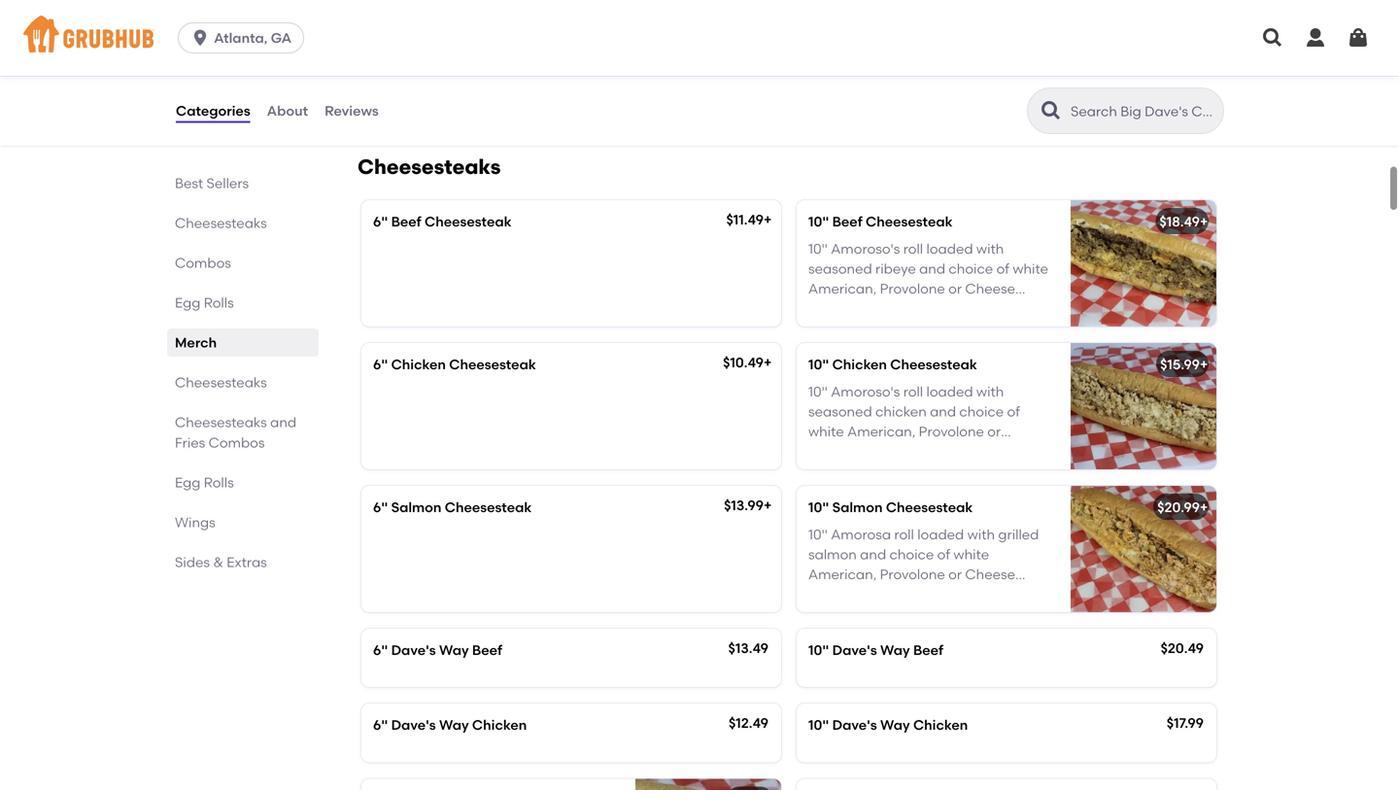 Task type: vqa. For each thing, say whether or not it's contained in the screenshot.
sauce, in BURRITOS - CHICKEN CONTAINS: CHEDDAR CHEESE SAUCE, CHICKEN STEAK, CREAMY CHIPOTLE, FRESH SALSA, LETTUCE, TORTILLA BURRITO
no



Task type: describe. For each thing, give the bounding box(es) containing it.
atlanta, ga button
[[178, 22, 312, 53]]

salmon for 10"
[[832, 499, 883, 515]]

10" for 10" amoroso's roll loaded with seasoned ribeye and choice of white american, provolone or cheese whiz.
[[809, 241, 828, 257]]

10" amorosa roll loaded with grilled salmon and choice of white american, provolone or cheese whiz.
[[809, 526, 1039, 602]]

dave's for 10" dave's way beef
[[832, 642, 877, 658]]

and for $13.99 +
[[860, 546, 886, 563]]

provolone for chicken
[[919, 423, 984, 440]]

and inside cheesesteaks and fries combos
[[270, 414, 297, 431]]

white for 10" amorosa roll loaded with grilled salmon and choice of white american, provolone or cheese whiz.
[[954, 546, 990, 563]]

10" salmon cheesesteak image
[[1071, 486, 1217, 612]]

sides & extras
[[175, 554, 267, 570]]

6" for 6" salmon cheesesteak
[[373, 499, 388, 515]]

+ for $13.99 +
[[764, 497, 772, 514]]

$11.49 +
[[726, 211, 772, 228]]

with for 10" chicken cheesesteak
[[977, 384, 1004, 400]]

about button
[[266, 76, 309, 146]]

wings
[[175, 514, 215, 531]]

american, for salmon
[[809, 566, 877, 582]]

seasoned for ribeye
[[809, 260, 872, 277]]

+ for $20.99 +
[[1200, 499, 1208, 515]]

6" dave's way chicken
[[373, 717, 527, 733]]

10" for 10" dave's way beef
[[809, 642, 829, 658]]

cheesesteak for 6" chicken cheesesteak
[[449, 356, 536, 373]]

ribeye
[[876, 260, 916, 277]]

svg image inside atlanta, ga button
[[191, 28, 210, 48]]

10" chicken cheesesteak
[[809, 356, 977, 373]]

seasoned for chicken
[[809, 403, 872, 420]]

1 svg image from the left
[[1304, 26, 1328, 50]]

loaded for 10" beef cheesesteak
[[927, 241, 973, 257]]

jet magazine featuring pinky cole
[[373, 69, 606, 86]]

dave's for 6" dave's way beef
[[391, 642, 436, 658]]

combos inside cheesesteaks and fries combos
[[209, 434, 265, 451]]

10" beef cheesesteak image
[[1071, 200, 1217, 326]]

chicken
[[876, 403, 927, 420]]

or for 10" beef cheesesteak
[[949, 280, 962, 297]]

$13.99
[[724, 497, 764, 514]]

10" chicken cheesesteak image
[[1071, 343, 1217, 469]]

grilled
[[998, 526, 1039, 543]]

10" for 10" beef cheesesteak
[[809, 213, 829, 230]]

loaded for 10" chicken cheesesteak
[[927, 384, 973, 400]]

provolone for ribeye
[[880, 280, 945, 297]]

Search Big Dave's Cheesesteaks - Downtown search field
[[1069, 102, 1218, 121]]

$12.49
[[729, 715, 769, 732]]

whiz. for ribeye
[[809, 300, 843, 316]]

6" chicken cheesesteak
[[373, 356, 536, 373]]

whiz. for salmon
[[809, 586, 843, 602]]

magazine
[[398, 69, 464, 86]]

6" dave's way beef
[[373, 642, 502, 658]]

with for 10" salmon cheesesteak
[[968, 526, 995, 543]]

cheesesteaks down sellers
[[175, 215, 267, 231]]

6" for 6" beef cheesesteak
[[373, 213, 388, 230]]

atlanta,
[[214, 30, 268, 46]]

cheesesteak for 10" chicken cheesesteak
[[890, 356, 977, 373]]

10" salmon cheesesteak
[[809, 499, 973, 515]]

way for 6" dave's way chicken
[[439, 717, 469, 733]]

$15.99
[[1160, 356, 1200, 373]]

salmon for 6"
[[391, 499, 442, 515]]

cheesesteaks inside cheesesteaks and fries combos
[[175, 414, 267, 431]]

6" for 6" dave's way beef
[[373, 642, 388, 658]]

$15.99 +
[[1160, 356, 1208, 373]]

cheese for 10" amorosa roll loaded with grilled salmon and choice of white american, provolone or cheese whiz.
[[965, 566, 1016, 582]]

featuring
[[467, 69, 532, 86]]

1 egg from the top
[[175, 294, 201, 311]]

1 rolls from the top
[[204, 294, 234, 311]]

10" for 10" amoroso's roll loaded with seasoned chicken and choice of white american, provolone or cheese whiz.
[[809, 384, 828, 400]]

10" amoroso's roll loaded with seasoned ribeye and choice of white american, provolone or cheese whiz.
[[809, 241, 1049, 316]]

about
[[267, 102, 308, 119]]

of for 10" chicken cheesesteak
[[1007, 403, 1020, 420]]

pinky
[[535, 69, 571, 86]]

cole
[[574, 69, 606, 86]]

amoroso's for chicken
[[831, 384, 900, 400]]

white for 10" amoroso's roll loaded with seasoned chicken and choice of white american, provolone or cheese whiz.
[[809, 423, 844, 440]]

6" beef cheesesteak
[[373, 213, 512, 230]]

+ for $11.49 +
[[764, 211, 772, 228]]

categories
[[176, 102, 250, 119]]

fries
[[175, 434, 205, 451]]

cheesesteaks down merch
[[175, 374, 267, 391]]

$18.49
[[1160, 213, 1200, 230]]

6" dave's way salmon image
[[636, 779, 781, 790]]



Task type: locate. For each thing, give the bounding box(es) containing it.
combos right fries
[[209, 434, 265, 451]]

combos up merch
[[175, 255, 231, 271]]

sellers
[[207, 175, 249, 191]]

loaded down 10" beef cheesesteak
[[927, 241, 973, 257]]

0 vertical spatial white
[[1013, 260, 1049, 277]]

1 seasoned from the top
[[809, 260, 872, 277]]

white
[[1013, 260, 1049, 277], [809, 423, 844, 440], [954, 546, 990, 563]]

1 amoroso's from the top
[[831, 241, 900, 257]]

best
[[175, 175, 203, 191]]

1 salmon from the left
[[391, 499, 442, 515]]

american, inside the 10" amorosa roll loaded with grilled salmon and choice of white american, provolone or cheese whiz.
[[809, 566, 877, 582]]

and inside "10" amoroso's roll loaded with seasoned ribeye and choice of white american, provolone or cheese whiz."
[[919, 260, 946, 277]]

american, inside "10" amoroso's roll loaded with seasoned ribeye and choice of white american, provolone or cheese whiz."
[[809, 280, 877, 297]]

or for 10" salmon cheesesteak
[[949, 566, 962, 582]]

0 vertical spatial roll
[[904, 241, 923, 257]]

0 vertical spatial rolls
[[204, 294, 234, 311]]

chicken
[[391, 356, 446, 373], [832, 356, 887, 373], [472, 717, 527, 733], [913, 717, 968, 733]]

american, down salmon
[[809, 566, 877, 582]]

reviews
[[325, 102, 379, 119]]

2 svg image from the left
[[1347, 26, 1370, 50]]

and for $11.49 +
[[919, 260, 946, 277]]

choice for 10" chicken cheesesteak
[[960, 403, 1004, 420]]

or inside the 10" amorosa roll loaded with grilled salmon and choice of white american, provolone or cheese whiz.
[[949, 566, 962, 582]]

10" for 10" amorosa roll loaded with grilled salmon and choice of white american, provolone or cheese whiz.
[[809, 526, 828, 543]]

rolls
[[204, 294, 234, 311], [204, 474, 234, 491]]

roll down 10" salmon cheesesteak
[[894, 526, 914, 543]]

roll inside 10" amoroso's roll loaded with seasoned chicken and choice of white american, provolone or cheese whiz.
[[904, 384, 923, 400]]

2 vertical spatial white
[[954, 546, 990, 563]]

whiz. down salmon
[[809, 586, 843, 602]]

choice for 10" salmon cheesesteak
[[890, 546, 934, 563]]

cheesesteak for 10" salmon cheesesteak
[[886, 499, 973, 515]]

loaded down 10" salmon cheesesteak
[[918, 526, 964, 543]]

6" for 6" dave's way chicken
[[373, 717, 388, 733]]

and inside 10" amoroso's roll loaded with seasoned chicken and choice of white american, provolone or cheese whiz.
[[930, 403, 956, 420]]

2 horizontal spatial white
[[1013, 260, 1049, 277]]

salmon
[[809, 546, 857, 563]]

way for 10" dave's way chicken
[[881, 717, 910, 733]]

0 vertical spatial or
[[949, 280, 962, 297]]

&
[[213, 554, 223, 570]]

cheesesteak
[[425, 213, 512, 230], [866, 213, 953, 230], [449, 356, 536, 373], [890, 356, 977, 373], [445, 499, 532, 515], [886, 499, 973, 515]]

categories button
[[175, 76, 251, 146]]

roll for salmon
[[894, 526, 914, 543]]

choice inside "10" amoroso's roll loaded with seasoned ribeye and choice of white american, provolone or cheese whiz."
[[949, 260, 993, 277]]

1 vertical spatial egg rolls
[[175, 474, 234, 491]]

seasoned
[[809, 260, 872, 277], [809, 403, 872, 420]]

amoroso's down 10" beef cheesesteak
[[831, 241, 900, 257]]

whiz. inside "10" amoroso's roll loaded with seasoned ribeye and choice of white american, provolone or cheese whiz."
[[809, 300, 843, 316]]

atlanta, ga
[[214, 30, 292, 46]]

5 6" from the top
[[373, 717, 388, 733]]

amoroso's
[[831, 241, 900, 257], [831, 384, 900, 400]]

and
[[919, 260, 946, 277], [930, 403, 956, 420], [270, 414, 297, 431], [860, 546, 886, 563]]

1 vertical spatial loaded
[[927, 384, 973, 400]]

white inside the 10" amorosa roll loaded with grilled salmon and choice of white american, provolone or cheese whiz.
[[954, 546, 990, 563]]

or for 10" chicken cheesesteak
[[988, 423, 1001, 440]]

cheesesteak for 6" beef cheesesteak
[[425, 213, 512, 230]]

dave's down 6" dave's way beef
[[391, 717, 436, 733]]

dave's up 6" dave's way chicken
[[391, 642, 436, 658]]

salmon
[[391, 499, 442, 515], [832, 499, 883, 515]]

$11.49
[[726, 211, 764, 228]]

egg up merch
[[175, 294, 201, 311]]

1 vertical spatial combos
[[209, 434, 265, 451]]

choice for 10" beef cheesesteak
[[949, 260, 993, 277]]

0 vertical spatial seasoned
[[809, 260, 872, 277]]

egg down fries
[[175, 474, 201, 491]]

cheese for 10" amoroso's roll loaded with seasoned chicken and choice of white american, provolone or cheese whiz.
[[809, 443, 859, 459]]

or inside "10" amoroso's roll loaded with seasoned ribeye and choice of white american, provolone or cheese whiz."
[[949, 280, 962, 297]]

loaded for 10" salmon cheesesteak
[[918, 526, 964, 543]]

best sellers
[[175, 175, 249, 191]]

white inside 10" amoroso's roll loaded with seasoned chicken and choice of white american, provolone or cheese whiz.
[[809, 423, 844, 440]]

cheese
[[965, 280, 1016, 297], [809, 443, 859, 459], [965, 566, 1016, 582]]

1 vertical spatial cheese
[[809, 443, 859, 459]]

+ for $18.49 +
[[1200, 213, 1208, 230]]

10" for 10" chicken cheesesteak
[[809, 356, 829, 373]]

$20.99 +
[[1158, 499, 1208, 515]]

way down 6" dave's way beef
[[439, 717, 469, 733]]

$12.99
[[729, 67, 769, 84]]

6"
[[373, 213, 388, 230], [373, 356, 388, 373], [373, 499, 388, 515], [373, 642, 388, 658], [373, 717, 388, 733]]

2 vertical spatial provolone
[[880, 566, 945, 582]]

ga
[[271, 30, 292, 46]]

egg rolls up wings
[[175, 474, 234, 491]]

loaded inside the 10" amorosa roll loaded with grilled salmon and choice of white american, provolone or cheese whiz.
[[918, 526, 964, 543]]

1 vertical spatial rolls
[[204, 474, 234, 491]]

choice right chicken
[[960, 403, 1004, 420]]

0 vertical spatial american,
[[809, 280, 877, 297]]

seasoned left chicken
[[809, 403, 872, 420]]

1 horizontal spatial salmon
[[832, 499, 883, 515]]

choice right ribeye
[[949, 260, 993, 277]]

10" amoroso's roll loaded with seasoned chicken and choice of white american, provolone or cheese whiz.
[[809, 384, 1020, 459]]

roll inside "10" amoroso's roll loaded with seasoned ribeye and choice of white american, provolone or cheese whiz."
[[904, 241, 923, 257]]

choice inside 10" amoroso's roll loaded with seasoned chicken and choice of white american, provolone or cheese whiz.
[[960, 403, 1004, 420]]

choice down 10" salmon cheesesteak
[[890, 546, 934, 563]]

dave's up 10" dave's way chicken
[[832, 642, 877, 658]]

of
[[997, 260, 1010, 277], [1007, 403, 1020, 420], [937, 546, 951, 563]]

jet
[[373, 69, 395, 86]]

of for 10" salmon cheesesteak
[[937, 546, 951, 563]]

white inside "10" amoroso's roll loaded with seasoned ribeye and choice of white american, provolone or cheese whiz."
[[1013, 260, 1049, 277]]

0 vertical spatial amoroso's
[[831, 241, 900, 257]]

cheesesteak for 6" salmon cheesesteak
[[445, 499, 532, 515]]

provolone down chicken
[[919, 423, 984, 440]]

cheesesteak for 10" beef cheesesteak
[[866, 213, 953, 230]]

of inside 10" amoroso's roll loaded with seasoned chicken and choice of white american, provolone or cheese whiz.
[[1007, 403, 1020, 420]]

3 6" from the top
[[373, 499, 388, 515]]

1 vertical spatial of
[[1007, 403, 1020, 420]]

4 6" from the top
[[373, 642, 388, 658]]

or inside 10" amoroso's roll loaded with seasoned chicken and choice of white american, provolone or cheese whiz.
[[988, 423, 1001, 440]]

2 salmon from the left
[[832, 499, 883, 515]]

2 vertical spatial loaded
[[918, 526, 964, 543]]

1 vertical spatial with
[[977, 384, 1004, 400]]

merch
[[175, 334, 217, 351]]

2 egg from the top
[[175, 474, 201, 491]]

8 10" from the top
[[809, 717, 829, 733]]

$10.49 +
[[723, 354, 772, 371]]

way down 10" dave's way beef
[[881, 717, 910, 733]]

2 6" from the top
[[373, 356, 388, 373]]

2 vertical spatial whiz.
[[809, 586, 843, 602]]

rolls up wings
[[204, 474, 234, 491]]

10" for 10" dave's way chicken
[[809, 717, 829, 733]]

loaded inside 10" amoroso's roll loaded with seasoned chicken and choice of white american, provolone or cheese whiz.
[[927, 384, 973, 400]]

2 vertical spatial of
[[937, 546, 951, 563]]

0 vertical spatial choice
[[949, 260, 993, 277]]

roll for ribeye
[[904, 241, 923, 257]]

whiz.
[[809, 300, 843, 316], [862, 443, 897, 459], [809, 586, 843, 602]]

0 vertical spatial cheese
[[965, 280, 1016, 297]]

1 vertical spatial provolone
[[919, 423, 984, 440]]

reviews button
[[324, 76, 380, 146]]

5 10" from the top
[[809, 499, 829, 515]]

cheese inside the 10" amorosa roll loaded with grilled salmon and choice of white american, provolone or cheese whiz.
[[965, 566, 1016, 582]]

whiz. for chicken
[[862, 443, 897, 459]]

seasoned left ribeye
[[809, 260, 872, 277]]

6" salmon cheesesteak
[[373, 499, 532, 515]]

1 horizontal spatial svg image
[[1261, 26, 1285, 50]]

2 rolls from the top
[[204, 474, 234, 491]]

whiz. inside the 10" amorosa roll loaded with grilled salmon and choice of white american, provolone or cheese whiz.
[[809, 586, 843, 602]]

way up 6" dave's way chicken
[[439, 642, 469, 658]]

loaded
[[927, 241, 973, 257], [927, 384, 973, 400], [918, 526, 964, 543]]

american, down ribeye
[[809, 280, 877, 297]]

seasoned inside "10" amoroso's roll loaded with seasoned ribeye and choice of white american, provolone or cheese whiz."
[[809, 260, 872, 277]]

0 vertical spatial provolone
[[880, 280, 945, 297]]

1 vertical spatial amoroso's
[[831, 384, 900, 400]]

$20.99
[[1158, 499, 1200, 515]]

provolone inside the 10" amorosa roll loaded with grilled salmon and choice of white american, provolone or cheese whiz.
[[880, 566, 945, 582]]

combos
[[175, 255, 231, 271], [209, 434, 265, 451]]

3 10" from the top
[[809, 356, 829, 373]]

1 egg rolls from the top
[[175, 294, 234, 311]]

loaded up chicken
[[927, 384, 973, 400]]

amoroso's inside 10" amoroso's roll loaded with seasoned chicken and choice of white american, provolone or cheese whiz.
[[831, 384, 900, 400]]

0 horizontal spatial svg image
[[1304, 26, 1328, 50]]

with inside the 10" amorosa roll loaded with grilled salmon and choice of white american, provolone or cheese whiz.
[[968, 526, 995, 543]]

0 vertical spatial egg
[[175, 294, 201, 311]]

svg image
[[1304, 26, 1328, 50], [1347, 26, 1370, 50]]

6" for 6" chicken cheesesteak
[[373, 356, 388, 373]]

0 horizontal spatial svg image
[[191, 28, 210, 48]]

7 10" from the top
[[809, 642, 829, 658]]

2 amoroso's from the top
[[831, 384, 900, 400]]

0 vertical spatial egg rolls
[[175, 294, 234, 311]]

whiz. up 10" chicken cheesesteak
[[809, 300, 843, 316]]

amoroso's down 10" chicken cheesesteak
[[831, 384, 900, 400]]

1 6" from the top
[[373, 213, 388, 230]]

roll up ribeye
[[904, 241, 923, 257]]

roll inside the 10" amorosa roll loaded with grilled salmon and choice of white american, provolone or cheese whiz.
[[894, 526, 914, 543]]

roll up chicken
[[904, 384, 923, 400]]

0 vertical spatial with
[[977, 241, 1004, 257]]

cheese inside "10" amoroso's roll loaded with seasoned ribeye and choice of white american, provolone or cheese whiz."
[[965, 280, 1016, 297]]

$10.49
[[723, 354, 764, 371]]

1 vertical spatial roll
[[904, 384, 923, 400]]

provolone inside "10" amoroso's roll loaded with seasoned ribeye and choice of white american, provolone or cheese whiz."
[[880, 280, 945, 297]]

1 10" from the top
[[809, 213, 829, 230]]

white for 10" amoroso's roll loaded with seasoned ribeye and choice of white american, provolone or cheese whiz.
[[1013, 260, 1049, 277]]

amoroso's for ribeye
[[831, 241, 900, 257]]

10"
[[809, 213, 829, 230], [809, 241, 828, 257], [809, 356, 829, 373], [809, 384, 828, 400], [809, 499, 829, 515], [809, 526, 828, 543], [809, 642, 829, 658], [809, 717, 829, 733]]

$13.99 +
[[724, 497, 772, 514]]

10" inside the 10" amorosa roll loaded with grilled salmon and choice of white american, provolone or cheese whiz.
[[809, 526, 828, 543]]

rolls up merch
[[204, 294, 234, 311]]

0 vertical spatial combos
[[175, 255, 231, 271]]

+ for $10.49 +
[[764, 354, 772, 371]]

0 vertical spatial loaded
[[927, 241, 973, 257]]

choice
[[949, 260, 993, 277], [960, 403, 1004, 420], [890, 546, 934, 563]]

cheesesteaks and fries combos
[[175, 414, 297, 451]]

of for 10" beef cheesesteak
[[997, 260, 1010, 277]]

4 10" from the top
[[809, 384, 828, 400]]

0 vertical spatial whiz.
[[809, 300, 843, 316]]

egg rolls up merch
[[175, 294, 234, 311]]

10" dave's way chicken
[[809, 717, 968, 733]]

dave's for 6" dave's way chicken
[[391, 717, 436, 733]]

or
[[949, 280, 962, 297], [988, 423, 1001, 440], [949, 566, 962, 582]]

of inside the 10" amorosa roll loaded with grilled salmon and choice of white american, provolone or cheese whiz.
[[937, 546, 951, 563]]

cheesesteaks up 6" beef cheesesteak
[[358, 154, 501, 179]]

way up 10" dave's way chicken
[[881, 642, 910, 658]]

1 horizontal spatial white
[[954, 546, 990, 563]]

cheese for 10" amoroso's roll loaded with seasoned ribeye and choice of white american, provolone or cheese whiz.
[[965, 280, 1016, 297]]

provolone inside 10" amoroso's roll loaded with seasoned chicken and choice of white american, provolone or cheese whiz.
[[919, 423, 984, 440]]

american, down chicken
[[848, 423, 916, 440]]

way
[[439, 642, 469, 658], [881, 642, 910, 658], [439, 717, 469, 733], [881, 717, 910, 733]]

whiz. down chicken
[[862, 443, 897, 459]]

dave's
[[391, 642, 436, 658], [832, 642, 877, 658], [391, 717, 436, 733], [832, 717, 877, 733]]

provolone down amorosa
[[880, 566, 945, 582]]

provolone for salmon
[[880, 566, 945, 582]]

search icon image
[[1040, 99, 1063, 122]]

2 vertical spatial roll
[[894, 526, 914, 543]]

with inside 10" amoroso's roll loaded with seasoned chicken and choice of white american, provolone or cheese whiz.
[[977, 384, 1004, 400]]

10" for 10" salmon cheesesteak
[[809, 499, 829, 515]]

amorosa
[[831, 526, 891, 543]]

with for 10" beef cheesesteak
[[977, 241, 1004, 257]]

2 vertical spatial choice
[[890, 546, 934, 563]]

cheese inside 10" amoroso's roll loaded with seasoned chicken and choice of white american, provolone or cheese whiz.
[[809, 443, 859, 459]]

with inside "10" amoroso's roll loaded with seasoned ribeye and choice of white american, provolone or cheese whiz."
[[977, 241, 1004, 257]]

$20.49
[[1161, 640, 1204, 656]]

10" inside "10" amoroso's roll loaded with seasoned ribeye and choice of white american, provolone or cheese whiz."
[[809, 241, 828, 257]]

provolone down ribeye
[[880, 280, 945, 297]]

sides
[[175, 554, 210, 570]]

+ for $15.99 +
[[1200, 356, 1208, 373]]

$13.49
[[728, 640, 769, 656]]

2 vertical spatial cheese
[[965, 566, 1016, 582]]

american, inside 10" amoroso's roll loaded with seasoned chicken and choice of white american, provolone or cheese whiz.
[[848, 423, 916, 440]]

extras
[[227, 554, 267, 570]]

american, for chicken
[[848, 423, 916, 440]]

roll for chicken
[[904, 384, 923, 400]]

of inside "10" amoroso's roll loaded with seasoned ribeye and choice of white american, provolone or cheese whiz."
[[997, 260, 1010, 277]]

whiz. inside 10" amoroso's roll loaded with seasoned chicken and choice of white american, provolone or cheese whiz.
[[862, 443, 897, 459]]

1 vertical spatial egg
[[175, 474, 201, 491]]

main navigation navigation
[[0, 0, 1399, 76]]

10" dave's way beef
[[809, 642, 944, 658]]

roll
[[904, 241, 923, 257], [904, 384, 923, 400], [894, 526, 914, 543]]

2 vertical spatial american,
[[809, 566, 877, 582]]

american,
[[809, 280, 877, 297], [848, 423, 916, 440], [809, 566, 877, 582]]

and for $10.49 +
[[930, 403, 956, 420]]

egg
[[175, 294, 201, 311], [175, 474, 201, 491]]

cheesesteaks
[[358, 154, 501, 179], [175, 215, 267, 231], [175, 374, 267, 391], [175, 414, 267, 431]]

10" beef cheesesteak
[[809, 213, 953, 230]]

american, for ribeye
[[809, 280, 877, 297]]

and inside the 10" amorosa roll loaded with grilled salmon and choice of white american, provolone or cheese whiz.
[[860, 546, 886, 563]]

way for 6" dave's way beef
[[439, 642, 469, 658]]

1 vertical spatial or
[[988, 423, 1001, 440]]

with
[[977, 241, 1004, 257], [977, 384, 1004, 400], [968, 526, 995, 543]]

2 seasoned from the top
[[809, 403, 872, 420]]

+
[[764, 211, 772, 228], [1200, 213, 1208, 230], [764, 354, 772, 371], [1200, 356, 1208, 373], [764, 497, 772, 514], [1200, 499, 1208, 515]]

way for 10" dave's way beef
[[881, 642, 910, 658]]

egg rolls
[[175, 294, 234, 311], [175, 474, 234, 491]]

svg image
[[1261, 26, 1285, 50], [191, 28, 210, 48]]

amoroso's inside "10" amoroso's roll loaded with seasoned ribeye and choice of white american, provolone or cheese whiz."
[[831, 241, 900, 257]]

2 10" from the top
[[809, 241, 828, 257]]

2 vertical spatial or
[[949, 566, 962, 582]]

cheesesteaks up fries
[[175, 414, 267, 431]]

1 vertical spatial choice
[[960, 403, 1004, 420]]

0 horizontal spatial white
[[809, 423, 844, 440]]

$18.49 +
[[1160, 213, 1208, 230]]

10" inside 10" amoroso's roll loaded with seasoned chicken and choice of white american, provolone or cheese whiz.
[[809, 384, 828, 400]]

1 horizontal spatial svg image
[[1347, 26, 1370, 50]]

beef
[[391, 213, 421, 230], [832, 213, 863, 230], [472, 642, 502, 658], [913, 642, 944, 658]]

1 vertical spatial whiz.
[[862, 443, 897, 459]]

1 vertical spatial seasoned
[[809, 403, 872, 420]]

provolone
[[880, 280, 945, 297], [919, 423, 984, 440], [880, 566, 945, 582]]

1 vertical spatial american,
[[848, 423, 916, 440]]

6 10" from the top
[[809, 526, 828, 543]]

dave's for 10" dave's way chicken
[[832, 717, 877, 733]]

0 horizontal spatial salmon
[[391, 499, 442, 515]]

1 vertical spatial white
[[809, 423, 844, 440]]

$17.99
[[1167, 715, 1204, 732]]

seasoned inside 10" amoroso's roll loaded with seasoned chicken and choice of white american, provolone or cheese whiz.
[[809, 403, 872, 420]]

2 vertical spatial with
[[968, 526, 995, 543]]

dave's down 10" dave's way beef
[[832, 717, 877, 733]]

loaded inside "10" amoroso's roll loaded with seasoned ribeye and choice of white american, provolone or cheese whiz."
[[927, 241, 973, 257]]

choice inside the 10" amorosa roll loaded with grilled salmon and choice of white american, provolone or cheese whiz.
[[890, 546, 934, 563]]

2 egg rolls from the top
[[175, 474, 234, 491]]

0 vertical spatial of
[[997, 260, 1010, 277]]



